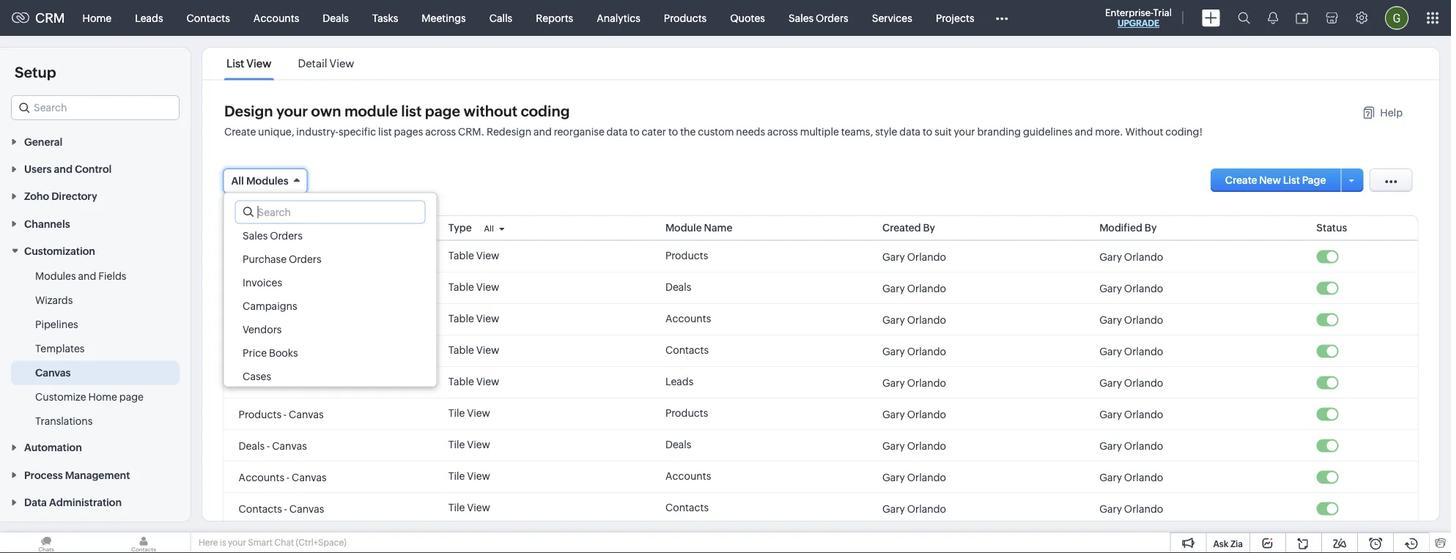 Task type: vqa. For each thing, say whether or not it's contained in the screenshot.
the Touched
no



Task type: describe. For each thing, give the bounding box(es) containing it.
created
[[882, 222, 921, 233]]

translations link
[[35, 414, 93, 428]]

invoices
[[242, 277, 282, 289]]

pipelines link
[[35, 317, 78, 332]]

accounts - canvas for table view
[[239, 314, 327, 325]]

control
[[75, 163, 112, 175]]

administration
[[49, 497, 122, 508]]

teams,
[[841, 125, 873, 137]]

price books
[[242, 348, 298, 359]]

zoho
[[24, 191, 49, 202]]

quotes
[[730, 12, 765, 24]]

setup
[[15, 64, 56, 81]]

search image
[[1238, 12, 1250, 24]]

table for deals - canvas
[[448, 281, 474, 293]]

the
[[680, 125, 696, 137]]

general button
[[0, 128, 191, 155]]

analytics
[[597, 12, 640, 24]]

zoho directory
[[24, 191, 97, 202]]

detail view link
[[296, 57, 357, 70]]

tasks link
[[361, 0, 410, 36]]

contacts link
[[175, 0, 242, 36]]

by for created by
[[923, 222, 935, 233]]

customization region
[[0, 264, 191, 434]]

meetings link
[[410, 0, 478, 36]]

1 vertical spatial search text field
[[236, 201, 412, 223]]

canvas name
[[239, 222, 305, 233]]

data administration
[[24, 497, 122, 508]]

campaigns
[[242, 301, 297, 313]]

process
[[24, 469, 63, 481]]

custom
[[698, 125, 734, 137]]

suit
[[935, 125, 952, 137]]

products link
[[652, 0, 718, 36]]

by for modified by
[[1145, 222, 1157, 233]]

ask zia
[[1213, 539, 1243, 549]]

tile view for products - canvas
[[448, 407, 490, 419]]

type
[[448, 222, 472, 233]]

all for all
[[484, 224, 494, 233]]

automation
[[24, 442, 82, 454]]

created by
[[882, 222, 935, 233]]

table view for products - canvas
[[448, 250, 499, 261]]

deals - canvas for table view
[[239, 282, 307, 294]]

create for create unique, industry-specific list pages across crm. redesign and reorganise data to cater to the custom needs across multiple teams, style data to suit your branding guidelines and more. without coding!
[[224, 125, 256, 137]]

templates link
[[35, 341, 85, 356]]

modules and fields link
[[35, 269, 126, 283]]

sales orders link
[[777, 0, 860, 36]]

table for contacts - canvas
[[448, 344, 474, 356]]

and inside the customization region
[[78, 270, 96, 282]]

process management button
[[0, 461, 191, 488]]

customization button
[[0, 237, 191, 264]]

module name
[[665, 222, 733, 233]]

0 horizontal spatial your
[[228, 538, 246, 548]]

price books option
[[224, 342, 436, 365]]

accounts - canvas for tile view
[[239, 471, 327, 483]]

page inside the customization region
[[119, 391, 144, 403]]

wizards link
[[35, 293, 73, 308]]

tile for accounts - canvas
[[448, 470, 465, 482]]

name for canvas name
[[276, 222, 305, 233]]

contacts - canvas for table view
[[239, 345, 324, 357]]

services
[[872, 12, 912, 24]]

process management
[[24, 469, 130, 481]]

canvas inside the customization region
[[35, 367, 71, 379]]

analytics link
[[585, 0, 652, 36]]

0 horizontal spatial search text field
[[12, 96, 179, 119]]

1 horizontal spatial your
[[276, 102, 308, 119]]

quotes link
[[718, 0, 777, 36]]

home link
[[71, 0, 123, 36]]

create new list page
[[1225, 174, 1326, 186]]

users and control button
[[0, 155, 191, 182]]

detail view
[[298, 57, 354, 70]]

customize home page
[[35, 391, 144, 403]]

2 horizontal spatial leads
[[665, 376, 694, 387]]

data administration button
[[0, 488, 191, 516]]

table for accounts - canvas
[[448, 313, 474, 324]]

guidelines
[[1023, 125, 1073, 137]]

list view link
[[224, 57, 274, 70]]

2 data from the left
[[899, 125, 921, 137]]

channels button
[[0, 210, 191, 237]]

calls
[[489, 12, 512, 24]]

trial
[[1153, 7, 1172, 18]]

automation button
[[0, 434, 191, 461]]

users and control
[[24, 163, 112, 175]]

here is your smart chat (ctrl+space)
[[199, 538, 346, 548]]

vendors
[[242, 324, 281, 336]]

create menu element
[[1193, 0, 1229, 36]]

orders for purchase orders option
[[288, 254, 321, 266]]

tile for deals - canvas
[[448, 439, 465, 450]]

purchase orders option
[[224, 248, 436, 272]]

multiple
[[800, 125, 839, 137]]

leads inside leads link
[[135, 12, 163, 24]]

translations
[[35, 415, 93, 427]]

orders inside sales orders link
[[816, 12, 848, 24]]

module
[[344, 102, 398, 119]]

zia
[[1230, 539, 1243, 549]]

pipelines
[[35, 319, 78, 330]]

coding!
[[1165, 125, 1203, 137]]

purchase orders
[[242, 254, 321, 266]]

products - canvas for table view
[[239, 251, 324, 262]]

enterprise-trial upgrade
[[1105, 7, 1172, 28]]

list inside button
[[1283, 174, 1300, 186]]

reports
[[536, 12, 573, 24]]

directory
[[51, 191, 97, 202]]

design
[[224, 102, 273, 119]]

table view for accounts - canvas
[[448, 313, 499, 324]]

deals link
[[311, 0, 361, 36]]

more.
[[1095, 125, 1123, 137]]

Other Modules field
[[986, 6, 1018, 30]]

price
[[242, 348, 266, 359]]

All Modules field
[[223, 168, 307, 193]]

crm link
[[12, 10, 65, 25]]

sales orders option
[[224, 225, 436, 248]]

profile element
[[1376, 0, 1417, 36]]

specific
[[339, 125, 376, 137]]

fields
[[98, 270, 126, 282]]

list containing list view
[[213, 48, 368, 80]]

channels
[[24, 218, 70, 230]]

signals image
[[1268, 12, 1278, 24]]

vendors option
[[224, 318, 436, 342]]

meetings
[[422, 12, 466, 24]]

services link
[[860, 0, 924, 36]]

and inside dropdown button
[[54, 163, 73, 175]]

canvas link
[[35, 365, 71, 380]]



Task type: locate. For each thing, give the bounding box(es) containing it.
search element
[[1229, 0, 1259, 36]]

1 vertical spatial page
[[119, 391, 144, 403]]

reorganise
[[554, 125, 604, 137]]

books
[[269, 348, 298, 359]]

0 horizontal spatial list
[[226, 57, 244, 70]]

to left suit
[[923, 125, 932, 137]]

2 name from the left
[[704, 222, 733, 233]]

4 table from the top
[[448, 344, 474, 356]]

create down design
[[224, 125, 256, 137]]

your
[[276, 102, 308, 119], [954, 125, 975, 137], [228, 538, 246, 548]]

list
[[401, 102, 422, 119], [378, 125, 392, 137]]

search text field up sales orders option at the left top
[[236, 201, 412, 223]]

wizards
[[35, 294, 73, 306]]

0 horizontal spatial all
[[231, 175, 244, 187]]

templates
[[35, 343, 85, 354]]

leads
[[135, 12, 163, 24], [665, 376, 694, 387], [239, 377, 267, 388]]

products - canvas for tile view
[[239, 408, 324, 420]]

list view
[[226, 57, 271, 70]]

3 tile view from the top
[[448, 470, 490, 482]]

1 horizontal spatial across
[[767, 125, 798, 137]]

home right customize
[[88, 391, 117, 403]]

create for create new list page
[[1225, 174, 1257, 186]]

general
[[24, 136, 63, 148]]

sales inside option
[[242, 230, 267, 242]]

unique,
[[258, 125, 294, 137]]

0 horizontal spatial modules
[[35, 270, 76, 282]]

0 horizontal spatial by
[[923, 222, 935, 233]]

name up purchase orders
[[276, 222, 305, 233]]

create left the new
[[1225, 174, 1257, 186]]

modules up the canvas name
[[246, 175, 288, 187]]

0 vertical spatial contacts - canvas
[[239, 345, 324, 357]]

0 vertical spatial all
[[231, 175, 244, 187]]

sales orders inside option
[[242, 230, 302, 242]]

1 vertical spatial modules
[[35, 270, 76, 282]]

table
[[448, 250, 474, 261], [448, 281, 474, 293], [448, 313, 474, 324], [448, 344, 474, 356], [448, 376, 474, 387]]

0 horizontal spatial list
[[378, 125, 392, 137]]

reports link
[[524, 0, 585, 36]]

across right needs at the right
[[767, 125, 798, 137]]

0 horizontal spatial name
[[276, 222, 305, 233]]

without
[[464, 102, 517, 119]]

name right 'module'
[[704, 222, 733, 233]]

sales for list box containing sales orders
[[242, 230, 267, 242]]

1 table from the top
[[448, 250, 474, 261]]

all up the canvas name
[[231, 175, 244, 187]]

redesign
[[487, 125, 531, 137]]

orders inside sales orders option
[[269, 230, 302, 242]]

1 vertical spatial list
[[1283, 174, 1300, 186]]

table view for deals - canvas
[[448, 281, 499, 293]]

0 horizontal spatial sales orders
[[242, 230, 302, 242]]

purchase
[[242, 254, 286, 266]]

None field
[[11, 95, 180, 120]]

2 tile from the top
[[448, 439, 465, 450]]

cases option
[[224, 365, 436, 389]]

tasks
[[372, 12, 398, 24]]

2 across from the left
[[767, 125, 798, 137]]

your up unique, at the left top of page
[[276, 102, 308, 119]]

orders for sales orders option at the left top
[[269, 230, 302, 242]]

tile view for accounts - canvas
[[448, 470, 490, 482]]

across
[[425, 125, 456, 137], [767, 125, 798, 137]]

1 vertical spatial deals - canvas
[[239, 440, 307, 451]]

1 deals - canvas from the top
[[239, 282, 307, 294]]

1 vertical spatial all
[[484, 224, 494, 233]]

2 table view from the top
[[448, 281, 499, 293]]

by right modified
[[1145, 222, 1157, 233]]

upgrade
[[1118, 18, 1159, 28]]

4 tile from the top
[[448, 502, 465, 513]]

contacts - canvas for tile view
[[239, 503, 324, 514]]

list up pages
[[401, 102, 422, 119]]

coding
[[521, 102, 570, 119]]

1 vertical spatial create
[[1225, 174, 1257, 186]]

by right 'created'
[[923, 222, 935, 233]]

create unique, industry-specific list pages across crm. redesign and reorganise data to cater to the custom needs across multiple teams, style data to suit your branding guidelines and more. without coding!
[[224, 125, 1203, 137]]

1 horizontal spatial page
[[425, 102, 460, 119]]

your right suit
[[954, 125, 975, 137]]

projects
[[936, 12, 974, 24]]

orders down sales orders option at the left top
[[288, 254, 321, 266]]

0 vertical spatial sales
[[789, 12, 814, 24]]

deals - canvas up campaigns
[[239, 282, 307, 294]]

calendar image
[[1296, 12, 1308, 24]]

contacts - canvas up chat
[[239, 503, 324, 514]]

1 vertical spatial products - canvas
[[239, 408, 324, 420]]

list
[[213, 48, 368, 80]]

and down coding
[[533, 125, 552, 137]]

profile image
[[1385, 6, 1409, 30]]

deals - canvas down leads - canvas
[[239, 440, 307, 451]]

needs
[[736, 125, 765, 137]]

orders
[[816, 12, 848, 24], [269, 230, 302, 242], [288, 254, 321, 266]]

1 vertical spatial sales
[[242, 230, 267, 242]]

0 vertical spatial page
[[425, 102, 460, 119]]

own
[[311, 102, 341, 119]]

leads - canvas
[[239, 377, 309, 388]]

modified
[[1099, 222, 1143, 233]]

accounts inside 'accounts' link
[[253, 12, 299, 24]]

2 by from the left
[[1145, 222, 1157, 233]]

0 horizontal spatial sales
[[242, 230, 267, 242]]

0 vertical spatial list
[[401, 102, 422, 119]]

home inside customize home page link
[[88, 391, 117, 403]]

sales up purchase
[[242, 230, 267, 242]]

data left cater
[[607, 125, 628, 137]]

0 vertical spatial products - canvas
[[239, 251, 324, 262]]

0 horizontal spatial to
[[630, 125, 640, 137]]

gary orlando
[[882, 251, 946, 262], [1099, 251, 1163, 262], [882, 282, 946, 294], [1099, 282, 1163, 294], [882, 314, 946, 325], [1099, 314, 1163, 325], [882, 345, 946, 357], [1099, 345, 1163, 357], [882, 377, 946, 388], [1099, 377, 1163, 388], [882, 408, 946, 420], [1099, 408, 1163, 420], [882, 440, 946, 451], [1099, 440, 1163, 451], [882, 471, 946, 483], [1099, 471, 1163, 483], [882, 503, 946, 514], [1099, 503, 1163, 514]]

orlando
[[907, 251, 946, 262], [1124, 251, 1163, 262], [907, 282, 946, 294], [1124, 282, 1163, 294], [907, 314, 946, 325], [1124, 314, 1163, 325], [907, 345, 946, 357], [1124, 345, 1163, 357], [907, 377, 946, 388], [1124, 377, 1163, 388], [907, 408, 946, 420], [1124, 408, 1163, 420], [907, 440, 946, 451], [1124, 440, 1163, 451], [907, 471, 946, 483], [1124, 471, 1163, 483], [907, 503, 946, 514], [1124, 503, 1163, 514]]

accounts - canvas down campaigns
[[239, 314, 327, 325]]

0 vertical spatial your
[[276, 102, 308, 119]]

1 tile from the top
[[448, 407, 465, 419]]

tile view for contacts - canvas
[[448, 502, 490, 513]]

all right type
[[484, 224, 494, 233]]

gary
[[882, 251, 905, 262], [1099, 251, 1122, 262], [882, 282, 905, 294], [1099, 282, 1122, 294], [882, 314, 905, 325], [1099, 314, 1122, 325], [882, 345, 905, 357], [1099, 345, 1122, 357], [882, 377, 905, 388], [1099, 377, 1122, 388], [882, 408, 905, 420], [1099, 408, 1122, 420], [882, 440, 905, 451], [1099, 440, 1122, 451], [882, 471, 905, 483], [1099, 471, 1122, 483], [882, 503, 905, 514], [1099, 503, 1122, 514]]

customization
[[24, 245, 95, 257]]

1 horizontal spatial leads
[[239, 377, 267, 388]]

tile view
[[448, 407, 490, 419], [448, 439, 490, 450], [448, 470, 490, 482], [448, 502, 490, 513]]

and left fields
[[78, 270, 96, 282]]

1 across from the left
[[425, 125, 456, 137]]

3 to from the left
[[923, 125, 932, 137]]

design your own module list page without coding
[[224, 102, 570, 119]]

3 tile from the top
[[448, 470, 465, 482]]

1 horizontal spatial create
[[1225, 174, 1257, 186]]

1 vertical spatial your
[[954, 125, 975, 137]]

2 products - canvas from the top
[[239, 408, 324, 420]]

1 horizontal spatial all
[[484, 224, 494, 233]]

1 contacts - canvas from the top
[[239, 345, 324, 357]]

canvas
[[239, 222, 274, 233], [289, 251, 324, 262], [272, 282, 307, 294], [292, 314, 327, 325], [289, 345, 324, 357], [35, 367, 71, 379], [274, 377, 309, 388], [289, 408, 324, 420], [272, 440, 307, 451], [292, 471, 327, 483], [289, 503, 324, 514]]

contacts
[[187, 12, 230, 24], [665, 344, 709, 356], [239, 345, 282, 357], [665, 502, 709, 513], [239, 503, 282, 514]]

campaigns option
[[224, 295, 436, 318]]

sales
[[789, 12, 814, 24], [242, 230, 267, 242]]

1 vertical spatial accounts - canvas
[[239, 471, 327, 483]]

2 horizontal spatial to
[[923, 125, 932, 137]]

list box
[[224, 225, 436, 389]]

4 table view from the top
[[448, 344, 499, 356]]

1 data from the left
[[607, 125, 628, 137]]

1 horizontal spatial list
[[1283, 174, 1300, 186]]

chats image
[[0, 533, 92, 553]]

2 vertical spatial your
[[228, 538, 246, 548]]

sales orders up purchase
[[242, 230, 302, 242]]

page
[[425, 102, 460, 119], [119, 391, 144, 403]]

contacts image
[[97, 533, 190, 553]]

all for all modules
[[231, 175, 244, 187]]

1 vertical spatial contacts - canvas
[[239, 503, 324, 514]]

1 horizontal spatial sales orders
[[789, 12, 848, 24]]

1 horizontal spatial by
[[1145, 222, 1157, 233]]

1 table view from the top
[[448, 250, 499, 261]]

0 vertical spatial home
[[83, 12, 111, 24]]

tile for contacts - canvas
[[448, 502, 465, 513]]

1 vertical spatial orders
[[269, 230, 302, 242]]

1 to from the left
[[630, 125, 640, 137]]

modules inside field
[[246, 175, 288, 187]]

list for pages
[[378, 125, 392, 137]]

1 horizontal spatial data
[[899, 125, 921, 137]]

customize
[[35, 391, 86, 403]]

(ctrl+space)
[[296, 538, 346, 548]]

across left crm.
[[425, 125, 456, 137]]

1 horizontal spatial name
[[704, 222, 733, 233]]

3 table from the top
[[448, 313, 474, 324]]

1 products - canvas from the top
[[239, 251, 324, 262]]

signals element
[[1259, 0, 1287, 36]]

cater
[[642, 125, 666, 137]]

products - canvas down the canvas name
[[239, 251, 324, 262]]

management
[[65, 469, 130, 481]]

list right the new
[[1283, 174, 1300, 186]]

0 vertical spatial modules
[[246, 175, 288, 187]]

0 vertical spatial search text field
[[12, 96, 179, 119]]

0 horizontal spatial data
[[607, 125, 628, 137]]

2 deals - canvas from the top
[[239, 440, 307, 451]]

1 horizontal spatial search text field
[[236, 201, 412, 223]]

here
[[199, 538, 218, 548]]

home inside home 'link'
[[83, 12, 111, 24]]

products - canvas down leads - canvas
[[239, 408, 324, 420]]

page up automation dropdown button
[[119, 391, 144, 403]]

data right style
[[899, 125, 921, 137]]

list left pages
[[378, 125, 392, 137]]

list box containing sales orders
[[224, 225, 436, 389]]

modules and fields
[[35, 270, 126, 282]]

0 vertical spatial deals - canvas
[[239, 282, 307, 294]]

table view for contacts - canvas
[[448, 344, 499, 356]]

search text field up general dropdown button
[[12, 96, 179, 119]]

deals
[[323, 12, 349, 24], [665, 281, 691, 293], [239, 282, 265, 294], [665, 439, 691, 450], [239, 440, 265, 451]]

all modules
[[231, 175, 288, 187]]

orders left services link
[[816, 12, 848, 24]]

create menu image
[[1202, 9, 1220, 27]]

contacts - canvas down vendors
[[239, 345, 324, 357]]

users
[[24, 163, 52, 175]]

cases
[[242, 371, 271, 383]]

to left the
[[668, 125, 678, 137]]

and right users
[[54, 163, 73, 175]]

0 vertical spatial sales orders
[[789, 12, 848, 24]]

page up crm.
[[425, 102, 460, 119]]

accounts link
[[242, 0, 311, 36]]

1 vertical spatial home
[[88, 391, 117, 403]]

modules inside the customization region
[[35, 270, 76, 282]]

1 accounts - canvas from the top
[[239, 314, 327, 325]]

tile view for deals - canvas
[[448, 439, 490, 450]]

2 horizontal spatial your
[[954, 125, 975, 137]]

5 table view from the top
[[448, 376, 499, 387]]

1 vertical spatial sales orders
[[242, 230, 302, 242]]

3 table view from the top
[[448, 313, 499, 324]]

list for page
[[401, 102, 422, 119]]

tile for products - canvas
[[448, 407, 465, 419]]

and
[[533, 125, 552, 137], [1075, 125, 1093, 137], [54, 163, 73, 175], [78, 270, 96, 282]]

modules up wizards
[[35, 270, 76, 282]]

detail
[[298, 57, 327, 70]]

0 horizontal spatial create
[[224, 125, 256, 137]]

sales orders right quotes
[[789, 12, 848, 24]]

2 vertical spatial orders
[[288, 254, 321, 266]]

0 horizontal spatial page
[[119, 391, 144, 403]]

smart
[[248, 538, 273, 548]]

calls link
[[478, 0, 524, 36]]

home
[[83, 12, 111, 24], [88, 391, 117, 403]]

2 tile view from the top
[[448, 439, 490, 450]]

crm.
[[458, 125, 485, 137]]

0 horizontal spatial across
[[425, 125, 456, 137]]

and left more.
[[1075, 125, 1093, 137]]

0 vertical spatial accounts - canvas
[[239, 314, 327, 325]]

2 accounts - canvas from the top
[[239, 471, 327, 483]]

1 by from the left
[[923, 222, 935, 233]]

0 horizontal spatial leads
[[135, 12, 163, 24]]

1 horizontal spatial list
[[401, 102, 422, 119]]

all inside field
[[231, 175, 244, 187]]

orders up purchase orders
[[269, 230, 302, 242]]

2 table from the top
[[448, 281, 474, 293]]

accounts - canvas up chat
[[239, 471, 327, 483]]

1 horizontal spatial to
[[668, 125, 678, 137]]

name for module name
[[704, 222, 733, 233]]

modified by
[[1099, 222, 1157, 233]]

1 tile view from the top
[[448, 407, 490, 419]]

sales right quotes
[[789, 12, 814, 24]]

0 vertical spatial list
[[226, 57, 244, 70]]

2 to from the left
[[668, 125, 678, 137]]

ask
[[1213, 539, 1229, 549]]

invoices option
[[224, 272, 436, 295]]

1 name from the left
[[276, 222, 305, 233]]

4 tile view from the top
[[448, 502, 490, 513]]

create new list page button
[[1211, 168, 1341, 192]]

Search text field
[[12, 96, 179, 119], [236, 201, 412, 223]]

name
[[276, 222, 305, 233], [704, 222, 733, 233]]

sales for sales orders link
[[789, 12, 814, 24]]

industry-
[[296, 125, 339, 137]]

create inside button
[[1225, 174, 1257, 186]]

2 contacts - canvas from the top
[[239, 503, 324, 514]]

status
[[1316, 222, 1347, 233]]

your right is
[[228, 538, 246, 548]]

5 table from the top
[[448, 376, 474, 387]]

list up design
[[226, 57, 244, 70]]

to left cater
[[630, 125, 640, 137]]

list inside list
[[226, 57, 244, 70]]

0 vertical spatial create
[[224, 125, 256, 137]]

orders inside purchase orders option
[[288, 254, 321, 266]]

home right crm
[[83, 12, 111, 24]]

table for products - canvas
[[448, 250, 474, 261]]

deals - canvas for tile view
[[239, 440, 307, 451]]

1 horizontal spatial sales
[[789, 12, 814, 24]]

0 vertical spatial orders
[[816, 12, 848, 24]]

crm
[[35, 10, 65, 25]]

1 vertical spatial list
[[378, 125, 392, 137]]

1 horizontal spatial modules
[[246, 175, 288, 187]]

by
[[923, 222, 935, 233], [1145, 222, 1157, 233]]

style
[[875, 125, 897, 137]]



